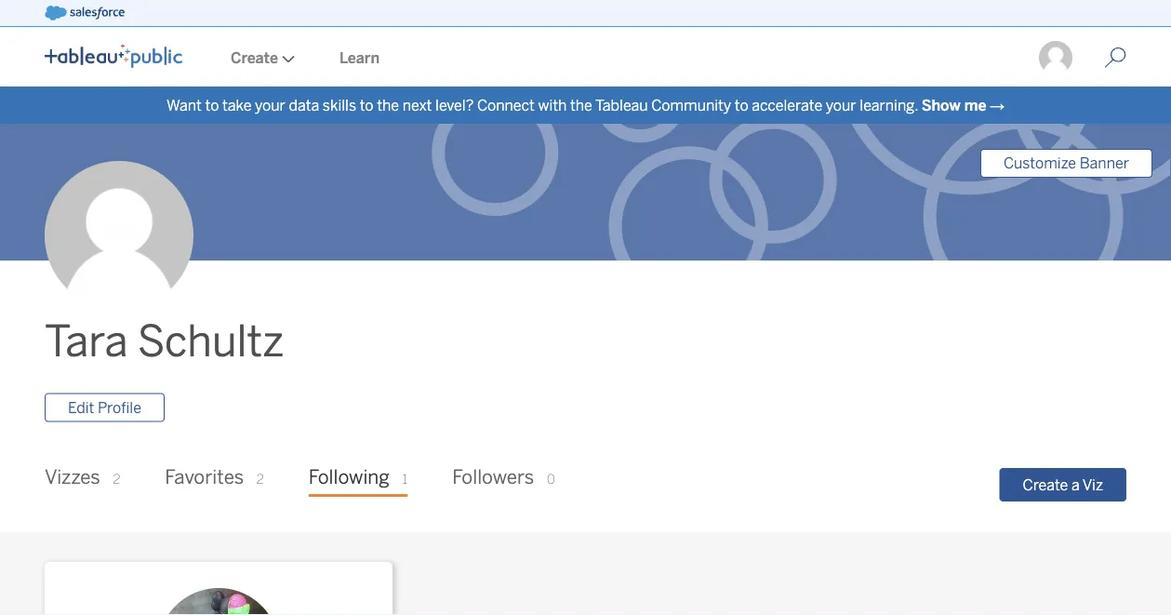 Task type: vqa. For each thing, say whether or not it's contained in the screenshot.


Task type: locate. For each thing, give the bounding box(es) containing it.
tableau
[[595, 96, 648, 114]]

2 right favorites
[[257, 471, 264, 486]]

customize banner button
[[981, 149, 1153, 178]]

to right skills
[[360, 96, 374, 114]]

0 horizontal spatial your
[[255, 96, 285, 114]]

learn link
[[317, 29, 402, 87]]

2 for vizzes
[[113, 471, 120, 486]]

create
[[231, 49, 278, 67], [1023, 476, 1068, 493]]

your left learning.
[[826, 96, 857, 114]]

community
[[651, 96, 731, 114]]

the left next
[[377, 96, 399, 114]]

create a viz
[[1023, 476, 1104, 493]]

show
[[922, 96, 961, 114]]

1 2 from the left
[[113, 471, 120, 486]]

3 to from the left
[[735, 96, 749, 114]]

want
[[166, 96, 202, 114]]

create inside button
[[1023, 476, 1068, 493]]

2 right vizzes
[[113, 471, 120, 486]]

learn
[[340, 49, 380, 67]]

1 vertical spatial create
[[1023, 476, 1068, 493]]

create for create a viz
[[1023, 476, 1068, 493]]

edit
[[68, 399, 94, 416]]

the right with
[[570, 96, 593, 114]]

2 2 from the left
[[257, 471, 264, 486]]

→
[[990, 96, 1005, 114]]

1 horizontal spatial create
[[1023, 476, 1068, 493]]

0 vertical spatial create
[[231, 49, 278, 67]]

0 horizontal spatial create
[[231, 49, 278, 67]]

connect
[[477, 96, 535, 114]]

logo image
[[45, 44, 182, 68]]

the
[[377, 96, 399, 114], [570, 96, 593, 114]]

schultz
[[138, 317, 284, 367]]

to
[[205, 96, 219, 114], [360, 96, 374, 114], [735, 96, 749, 114]]

2 horizontal spatial to
[[735, 96, 749, 114]]

create inside dropdown button
[[231, 49, 278, 67]]

1 horizontal spatial your
[[826, 96, 857, 114]]

2 to from the left
[[360, 96, 374, 114]]

1 horizontal spatial 2
[[257, 471, 264, 486]]

1 your from the left
[[255, 96, 285, 114]]

1 the from the left
[[377, 96, 399, 114]]

a
[[1072, 476, 1080, 493]]

your right take at the top left of the page
[[255, 96, 285, 114]]

0 horizontal spatial the
[[377, 96, 399, 114]]

2 the from the left
[[570, 96, 593, 114]]

0 horizontal spatial to
[[205, 96, 219, 114]]

edit profile button
[[45, 393, 165, 422]]

to left take at the top left of the page
[[205, 96, 219, 114]]

your
[[255, 96, 285, 114], [826, 96, 857, 114]]

to left "accelerate"
[[735, 96, 749, 114]]

create left a
[[1023, 476, 1068, 493]]

create up take at the top left of the page
[[231, 49, 278, 67]]

go to search image
[[1082, 47, 1149, 69]]

show me link
[[922, 96, 987, 114]]

0 horizontal spatial 2
[[113, 471, 120, 486]]

1 horizontal spatial to
[[360, 96, 374, 114]]

level?
[[435, 96, 474, 114]]

2 for favorites
[[257, 471, 264, 486]]

1 horizontal spatial the
[[570, 96, 593, 114]]

salesforce logo image
[[45, 6, 125, 20]]

me
[[965, 96, 987, 114]]

2
[[113, 471, 120, 486], [257, 471, 264, 486]]

viz
[[1083, 476, 1104, 493]]

avatar image
[[45, 161, 194, 310]]

tara schultz
[[45, 317, 284, 367]]



Task type: describe. For each thing, give the bounding box(es) containing it.
followers
[[453, 465, 534, 488]]

customize banner
[[1004, 154, 1130, 172]]

accelerate
[[752, 96, 823, 114]]

data
[[289, 96, 319, 114]]

create button
[[208, 29, 317, 87]]

create for create
[[231, 49, 278, 67]]

1
[[403, 471, 408, 486]]

tara.schultz image
[[1037, 39, 1075, 76]]

create a viz button
[[1000, 468, 1127, 501]]

1 to from the left
[[205, 96, 219, 114]]

edit profile
[[68, 399, 141, 416]]

with
[[538, 96, 567, 114]]

2 your from the left
[[826, 96, 857, 114]]

favorites
[[165, 465, 244, 488]]

profile
[[98, 399, 141, 416]]

following
[[309, 465, 390, 488]]

next
[[403, 96, 432, 114]]

skills
[[323, 96, 356, 114]]

tara
[[45, 317, 128, 367]]

banner
[[1080, 154, 1130, 172]]

take
[[222, 96, 252, 114]]

want to take your data skills to the next level? connect with the tableau community to accelerate your learning. show me →
[[166, 96, 1005, 114]]

customize
[[1004, 154, 1077, 172]]

learning.
[[860, 96, 918, 114]]

0
[[547, 471, 555, 486]]

vizzes
[[45, 465, 100, 488]]



